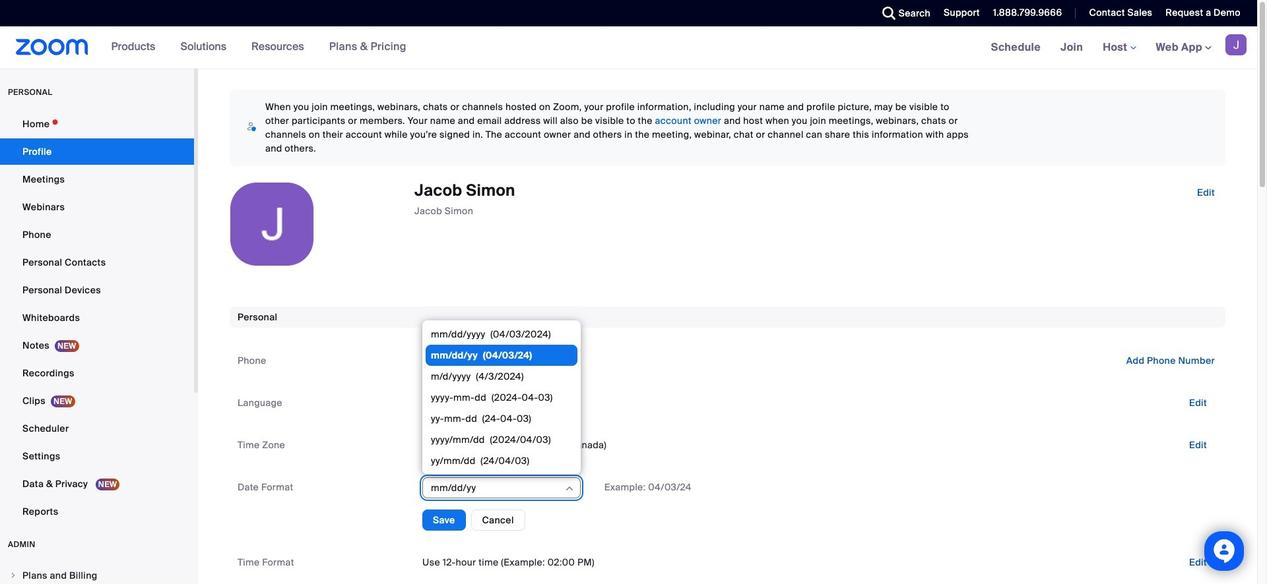 Task type: locate. For each thing, give the bounding box(es) containing it.
list box
[[426, 324, 578, 585]]

menu item
[[0, 564, 194, 585]]

edit user photo image
[[261, 218, 282, 230]]

banner
[[0, 26, 1257, 69]]



Task type: describe. For each thing, give the bounding box(es) containing it.
personal menu menu
[[0, 111, 194, 527]]

meetings navigation
[[981, 26, 1257, 69]]

zoom logo image
[[16, 39, 88, 55]]

hide options image
[[564, 484, 575, 495]]

profile picture image
[[1226, 34, 1247, 55]]

user photo image
[[230, 183, 314, 266]]

product information navigation
[[101, 26, 416, 69]]

right image
[[9, 572, 17, 580]]



Task type: vqa. For each thing, say whether or not it's contained in the screenshot.
menu item
yes



